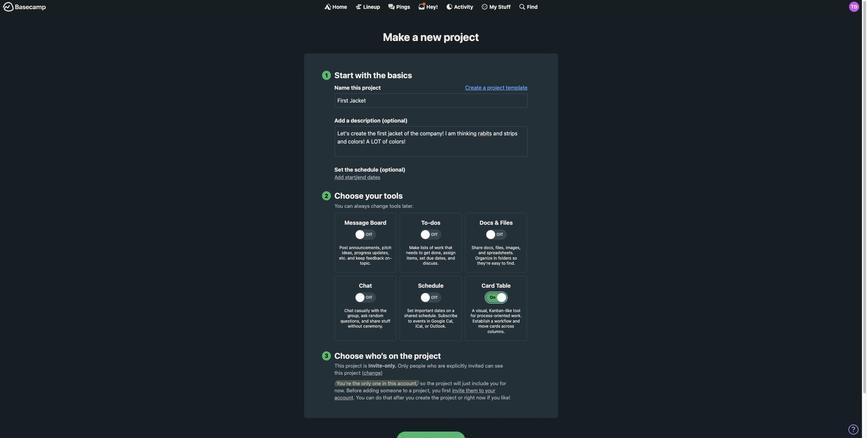 Task type: vqa. For each thing, say whether or not it's contained in the screenshot.


Task type: locate. For each thing, give the bounding box(es) containing it.
this project is invite-only.
[[335, 363, 397, 369]]

who
[[427, 363, 437, 369]]

0 horizontal spatial on
[[389, 351, 399, 361]]

1 vertical spatial for
[[500, 381, 507, 387]]

you up . you can do that after you create the project or right now if you like!
[[432, 388, 441, 394]]

choose
[[335, 191, 364, 201], [335, 351, 364, 361]]

for inside a visual, kanban-like tool for process-oriented work. establish a workflow and move cards across columns.
[[471, 314, 476, 319]]

set important dates on a shared schedule. subscribe to events in google cal, ical, or outlook.
[[404, 308, 458, 329]]

1 horizontal spatial in
[[427, 319, 430, 324]]

0 vertical spatial set
[[335, 167, 344, 173]]

to inside set important dates on a shared schedule. subscribe to events in google cal, ical, or outlook.
[[408, 319, 412, 324]]

0 horizontal spatial this
[[335, 370, 343, 376]]

1 horizontal spatial so
[[513, 256, 517, 261]]

to down account,
[[403, 388, 408, 394]]

and down ideas,
[[348, 256, 355, 261]]

like
[[506, 308, 512, 313]]

tools up later.
[[384, 191, 403, 201]]

make a new project
[[383, 31, 479, 43]]

1 vertical spatial set
[[407, 308, 414, 313]]

to up set
[[419, 250, 423, 256]]

0 horizontal spatial that
[[383, 395, 392, 401]]

docs
[[480, 219, 494, 226]]

1 vertical spatial your
[[485, 388, 496, 394]]

set inside the set the schedule (optional) add start/end dates
[[335, 167, 344, 173]]

and down work.
[[513, 319, 520, 324]]

shared
[[404, 314, 418, 319]]

1 vertical spatial make
[[409, 245, 420, 250]]

1 horizontal spatial or
[[458, 395, 463, 401]]

a
[[412, 31, 418, 43], [483, 85, 486, 91], [347, 118, 350, 124], [452, 308, 455, 313], [491, 319, 494, 324], [409, 388, 412, 394]]

change link
[[364, 370, 381, 376]]

so up the find.
[[513, 256, 517, 261]]

project inside only people who are explicitly invited can see this project (
[[344, 370, 361, 376]]

for
[[471, 314, 476, 319], [500, 381, 507, 387]]

choose up always
[[335, 191, 364, 201]]

or inside set important dates on a shared schedule. subscribe to events in google cal, ical, or outlook.
[[425, 324, 429, 329]]

casually
[[355, 308, 370, 313]]

1 horizontal spatial chat
[[359, 283, 372, 289]]

progress
[[355, 250, 371, 256]]

set inside set important dates on a shared schedule. subscribe to events in google cal, ical, or outlook.
[[407, 308, 414, 313]]

switch accounts image
[[3, 2, 46, 12]]

the up project,
[[427, 381, 435, 387]]

invite them to your account link
[[335, 388, 496, 401]]

project down the start with the basics
[[362, 85, 381, 91]]

schedule
[[418, 283, 444, 289]]

folders
[[498, 256, 512, 261]]

0 vertical spatial or
[[425, 324, 429, 329]]

add inside the set the schedule (optional) add start/end dates
[[335, 174, 344, 180]]

items,
[[407, 256, 419, 261]]

a left description
[[347, 118, 350, 124]]

1 choose from the top
[[335, 191, 364, 201]]

in inside set important dates on a shared schedule. subscribe to events in google cal, ical, or outlook.
[[427, 319, 430, 324]]

that inside make lists of work that needs to get done, assign items, set due dates, and discuss.
[[445, 245, 453, 250]]

on inside set important dates on a shared schedule. subscribe to events in google cal, ical, or outlook.
[[447, 308, 451, 313]]

explicitly
[[447, 363, 467, 369]]

set the schedule (optional) add start/end dates
[[335, 167, 406, 180]]

project
[[444, 31, 479, 43], [362, 85, 381, 91], [488, 85, 505, 91], [414, 351, 441, 361], [346, 363, 362, 369], [344, 370, 361, 376], [436, 381, 452, 387], [441, 395, 457, 401]]

project up the first
[[436, 381, 452, 387]]

1 add from the top
[[335, 118, 345, 124]]

change
[[371, 203, 388, 209], [364, 370, 381, 376]]

images,
[[506, 245, 521, 250]]

0 vertical spatial dates
[[368, 174, 380, 180]]

questions,
[[341, 319, 361, 324]]

1 vertical spatial tools
[[390, 203, 401, 209]]

description
[[351, 118, 381, 124]]

your
[[365, 191, 382, 201], [485, 388, 496, 394]]

0 vertical spatial add
[[335, 118, 345, 124]]

only.
[[385, 363, 397, 369]]

cards
[[490, 324, 501, 329]]

1 horizontal spatial your
[[485, 388, 496, 394]]

1 vertical spatial chat
[[345, 308, 354, 313]]

set up the "shared"
[[407, 308, 414, 313]]

establish
[[473, 319, 490, 324]]

dos
[[431, 219, 441, 226]]

see
[[495, 363, 503, 369]]

0 horizontal spatial you
[[335, 203, 343, 209]]

you can always change tools later.
[[335, 203, 414, 209]]

to up now
[[479, 388, 484, 394]]

1 vertical spatial add
[[335, 174, 344, 180]]

make down the pings popup button
[[383, 31, 410, 43]]

chat down topic.
[[359, 283, 372, 289]]

0 vertical spatial in
[[494, 256, 497, 261]]

template
[[506, 85, 528, 91]]

a up subscribe
[[452, 308, 455, 313]]

with up name this project
[[355, 71, 372, 80]]

home
[[333, 4, 347, 10]]

can down adding
[[366, 395, 375, 401]]

to inside invite them to your account
[[479, 388, 484, 394]]

and up organize
[[479, 250, 486, 256]]

the up start/end
[[345, 167, 353, 173]]

change down invite-
[[364, 370, 381, 376]]

this down this
[[335, 370, 343, 376]]

or down invite
[[458, 395, 463, 401]]

in up easy
[[494, 256, 497, 261]]

to down folders
[[502, 261, 506, 266]]

like!
[[501, 395, 511, 401]]

add left start/end
[[335, 174, 344, 180]]

0 vertical spatial make
[[383, 31, 410, 43]]

make lists of work that needs to get done, assign items, set due dates, and discuss.
[[406, 245, 456, 266]]

to inside the share docs, files, images, and spreadsheets. organize in folders so they're easy to find.
[[502, 261, 506, 266]]

the up the 'random'
[[381, 308, 387, 313]]

2 horizontal spatial can
[[485, 363, 494, 369]]

in
[[494, 256, 497, 261], [427, 319, 430, 324], [383, 381, 387, 387]]

add left description
[[335, 118, 345, 124]]

1 vertical spatial can
[[485, 363, 494, 369]]

0 horizontal spatial so
[[420, 381, 426, 387]]

that for work
[[445, 245, 453, 250]]

chat inside chat casually with the group, ask random questions, and share stuff without ceremony.
[[345, 308, 354, 313]]

this up someone at the left of page
[[388, 381, 396, 387]]

0 horizontal spatial in
[[383, 381, 387, 387]]

Name this project text field
[[335, 94, 528, 108]]

1 vertical spatial with
[[371, 308, 379, 313]]

0 vertical spatial this
[[351, 85, 361, 91]]

change down choose your tools
[[371, 203, 388, 209]]

3
[[325, 353, 329, 360]]

dates
[[368, 174, 380, 180], [435, 308, 445, 313]]

&
[[495, 219, 499, 226]]

1 horizontal spatial this
[[351, 85, 361, 91]]

to
[[419, 250, 423, 256], [502, 261, 506, 266], [408, 319, 412, 324], [403, 388, 408, 394], [479, 388, 484, 394]]

(optional) right schedule
[[380, 167, 406, 173]]

and inside the share docs, files, images, and spreadsheets. organize in folders so they're easy to find.
[[479, 250, 486, 256]]

tools left later.
[[390, 203, 401, 209]]

you're the only one in this account,
[[337, 381, 418, 387]]

docs & files
[[480, 219, 513, 226]]

that up "assign"
[[445, 245, 453, 250]]

can
[[345, 203, 353, 209], [485, 363, 494, 369], [366, 395, 375, 401]]

the
[[373, 71, 386, 80], [345, 167, 353, 173], [381, 308, 387, 313], [400, 351, 413, 361], [353, 381, 360, 387], [427, 381, 435, 387], [432, 395, 439, 401]]

the up before
[[353, 381, 360, 387]]

a right the create on the top right of page
[[483, 85, 486, 91]]

2 add from the top
[[335, 174, 344, 180]]

a inside a visual, kanban-like tool for process-oriented work. establish a workflow and move cards across columns.
[[491, 319, 494, 324]]

dates up subscribe
[[435, 308, 445, 313]]

0 horizontal spatial dates
[[368, 174, 380, 180]]

2 vertical spatial in
[[383, 381, 387, 387]]

)
[[381, 370, 383, 376]]

2 horizontal spatial this
[[388, 381, 396, 387]]

0 vertical spatial tools
[[384, 191, 403, 201]]

1 horizontal spatial you
[[356, 395, 365, 401]]

the inside so the project will just include you for now. before adding someone to a project, you first
[[427, 381, 435, 387]]

a visual, kanban-like tool for process-oriented work. establish a workflow and move cards across columns.
[[471, 308, 522, 335]]

0 horizontal spatial or
[[425, 324, 429, 329]]

with up the 'random'
[[371, 308, 379, 313]]

None submit
[[397, 432, 466, 439]]

and down ask
[[362, 319, 369, 324]]

main element
[[0, 0, 862, 13]]

find.
[[507, 261, 515, 266]]

and
[[479, 250, 486, 256], [348, 256, 355, 261], [448, 256, 455, 261], [362, 319, 369, 324], [513, 319, 520, 324]]

start/end
[[345, 174, 366, 180]]

can left always
[[345, 203, 353, 209]]

dates down schedule
[[368, 174, 380, 180]]

2 choose from the top
[[335, 351, 364, 361]]

(optional) right description
[[382, 118, 408, 124]]

0 vertical spatial for
[[471, 314, 476, 319]]

organize
[[476, 256, 493, 261]]

0 vertical spatial choose
[[335, 191, 364, 201]]

0 horizontal spatial chat
[[345, 308, 354, 313]]

1 horizontal spatial for
[[500, 381, 507, 387]]

to down the "shared"
[[408, 319, 412, 324]]

Add a description (optional) text field
[[335, 126, 528, 157]]

0 vertical spatial that
[[445, 245, 453, 250]]

1 vertical spatial (optional)
[[380, 167, 406, 173]]

hey! button
[[419, 2, 438, 10]]

0 vertical spatial so
[[513, 256, 517, 261]]

now
[[476, 395, 486, 401]]

0 horizontal spatial for
[[471, 314, 476, 319]]

this right name
[[351, 85, 361, 91]]

your up if
[[485, 388, 496, 394]]

a inside set important dates on a shared schedule. subscribe to events in google cal, ical, or outlook.
[[452, 308, 455, 313]]

so inside the share docs, files, images, and spreadsheets. organize in folders so they're easy to find.
[[513, 256, 517, 261]]

1 vertical spatial dates
[[435, 308, 445, 313]]

1 vertical spatial change
[[364, 370, 381, 376]]

move
[[479, 324, 489, 329]]

you right if
[[492, 395, 500, 401]]

on up subscribe
[[447, 308, 451, 313]]

1 vertical spatial choose
[[335, 351, 364, 361]]

name this project
[[335, 85, 381, 91]]

0 vertical spatial chat
[[359, 283, 372, 289]]

one
[[373, 381, 381, 387]]

can left see
[[485, 363, 494, 369]]

project left is on the left bottom
[[346, 363, 362, 369]]

1 horizontal spatial that
[[445, 245, 453, 250]]

who's
[[365, 351, 387, 361]]

the left basics
[[373, 71, 386, 80]]

0 vertical spatial your
[[365, 191, 382, 201]]

(
[[362, 370, 364, 376]]

so up project,
[[420, 381, 426, 387]]

for up like!
[[500, 381, 507, 387]]

you right .
[[356, 395, 365, 401]]

0 vertical spatial on
[[447, 308, 451, 313]]

2 vertical spatial can
[[366, 395, 375, 401]]

(optional)
[[382, 118, 408, 124], [380, 167, 406, 173]]

so
[[513, 256, 517, 261], [420, 381, 426, 387]]

1 horizontal spatial set
[[407, 308, 414, 313]]

project up who
[[414, 351, 441, 361]]

a up cards
[[491, 319, 494, 324]]

1 vertical spatial this
[[335, 370, 343, 376]]

so inside so the project will just include you for now. before adding someone to a project, you first
[[420, 381, 426, 387]]

or
[[425, 324, 429, 329], [458, 395, 463, 401]]

and down "assign"
[[448, 256, 455, 261]]

post
[[340, 245, 348, 250]]

1 horizontal spatial on
[[447, 308, 451, 313]]

only people who are explicitly invited can see this project (
[[335, 363, 503, 376]]

project left ( at the left bottom of page
[[344, 370, 361, 376]]

to-dos
[[422, 219, 441, 226]]

or right ical, at the bottom of page
[[425, 324, 429, 329]]

your up you can always change tools later.
[[365, 191, 382, 201]]

in down schedule.
[[427, 319, 430, 324]]

(optional) inside the set the schedule (optional) add start/end dates
[[380, 167, 406, 173]]

done,
[[432, 250, 442, 256]]

0 horizontal spatial set
[[335, 167, 344, 173]]

0 vertical spatial change
[[371, 203, 388, 209]]

a down account,
[[409, 388, 412, 394]]

to-
[[422, 219, 431, 226]]

1 vertical spatial or
[[458, 395, 463, 401]]

and inside make lists of work that needs to get done, assign items, set due dates, and discuss.
[[448, 256, 455, 261]]

project inside so the project will just include you for now. before adding someone to a project, you first
[[436, 381, 452, 387]]

(optional) for add a description (optional)
[[382, 118, 408, 124]]

you
[[490, 381, 499, 387], [432, 388, 441, 394], [406, 395, 414, 401], [492, 395, 500, 401]]

0 vertical spatial can
[[345, 203, 353, 209]]

to inside so the project will just include you for now. before adding someone to a project, you first
[[403, 388, 408, 394]]

chat for chat
[[359, 283, 372, 289]]

choose for choose your tools
[[335, 191, 364, 201]]

topic.
[[360, 261, 371, 266]]

chat up group,
[[345, 308, 354, 313]]

choose up this
[[335, 351, 364, 361]]

2 horizontal spatial in
[[494, 256, 497, 261]]

0 horizontal spatial your
[[365, 191, 382, 201]]

files
[[500, 219, 513, 226]]

project,
[[413, 388, 431, 394]]

new
[[421, 31, 442, 43]]

make up needs
[[409, 245, 420, 250]]

the inside chat casually with the group, ask random questions, and share stuff without ceremony.
[[381, 308, 387, 313]]

you left always
[[335, 203, 343, 209]]

choose for choose who's on the project
[[335, 351, 364, 361]]

1 horizontal spatial dates
[[435, 308, 445, 313]]

1 vertical spatial that
[[383, 395, 392, 401]]

1 vertical spatial in
[[427, 319, 430, 324]]

that down someone at the left of page
[[383, 395, 392, 401]]

for down a
[[471, 314, 476, 319]]

1 vertical spatial so
[[420, 381, 426, 387]]

dates inside the set the schedule (optional) add start/end dates
[[368, 174, 380, 180]]

pitch
[[382, 245, 392, 250]]

on up only.
[[389, 351, 399, 361]]

make inside make lists of work that needs to get done, assign items, set due dates, and discuss.
[[409, 245, 420, 250]]

set up the add start/end dates 'link'
[[335, 167, 344, 173]]

0 vertical spatial (optional)
[[382, 118, 408, 124]]

work
[[435, 245, 444, 250]]

stuff
[[382, 319, 391, 324]]

this inside only people who are explicitly invited can see this project (
[[335, 370, 343, 376]]

in right one
[[383, 381, 387, 387]]



Task type: describe. For each thing, give the bounding box(es) containing it.
feedback
[[366, 256, 384, 261]]

process-
[[477, 314, 495, 319]]

oriented
[[495, 314, 510, 319]]

table
[[496, 283, 511, 289]]

0 vertical spatial with
[[355, 71, 372, 80]]

you right after
[[406, 395, 414, 401]]

0 horizontal spatial can
[[345, 203, 353, 209]]

add a description (optional)
[[335, 118, 408, 124]]

set for important
[[407, 308, 414, 313]]

create a project template link
[[465, 85, 528, 91]]

after
[[394, 395, 405, 401]]

is
[[363, 363, 367, 369]]

important
[[415, 308, 434, 313]]

home link
[[325, 3, 347, 10]]

1
[[325, 72, 328, 79]]

someone
[[380, 388, 402, 394]]

make for make a new project
[[383, 31, 410, 43]]

dates inside set important dates on a shared schedule. subscribe to events in google cal, ical, or outlook.
[[435, 308, 445, 313]]

get
[[424, 250, 430, 256]]

only
[[398, 363, 409, 369]]

share
[[370, 319, 381, 324]]

updates,
[[373, 250, 389, 256]]

schedule.
[[419, 314, 437, 319]]

do
[[376, 395, 382, 401]]

card
[[482, 283, 495, 289]]

activity link
[[446, 3, 473, 10]]

chat casually with the group, ask random questions, and share stuff without ceremony.
[[341, 308, 391, 329]]

. you can do that after you create the project or right now if you like!
[[353, 395, 511, 401]]

etc.
[[339, 256, 347, 261]]

my
[[490, 4, 497, 10]]

tool
[[513, 308, 521, 313]]

my stuff
[[490, 4, 511, 10]]

project left template
[[488, 85, 505, 91]]

basics
[[388, 71, 412, 80]]

include
[[472, 381, 489, 387]]

post announcements, pitch ideas, progress updates, etc. and keep feedback on- topic.
[[339, 245, 392, 266]]

project down the first
[[441, 395, 457, 401]]

chat for chat casually with the group, ask random questions, and share stuff without ceremony.
[[345, 308, 354, 313]]

people
[[410, 363, 426, 369]]

to inside make lists of work that needs to get done, assign items, set due dates, and discuss.
[[419, 250, 423, 256]]

a left new
[[412, 31, 418, 43]]

your inside invite them to your account
[[485, 388, 496, 394]]

if
[[487, 395, 490, 401]]

add start/end dates link
[[335, 174, 380, 180]]

the right create
[[432, 395, 439, 401]]

without
[[348, 324, 362, 329]]

pings
[[397, 4, 410, 10]]

invite
[[452, 388, 465, 394]]

make for make lists of work that needs to get done, assign items, set due dates, and discuss.
[[409, 245, 420, 250]]

that for do
[[383, 395, 392, 401]]

choose who's on the project
[[335, 351, 441, 361]]

1 vertical spatial on
[[389, 351, 399, 361]]

account
[[335, 395, 353, 401]]

2
[[325, 193, 328, 199]]

and inside chat casually with the group, ask random questions, and share stuff without ceremony.
[[362, 319, 369, 324]]

lineup link
[[355, 3, 380, 10]]

files,
[[496, 245, 505, 250]]

hey!
[[427, 4, 438, 10]]

board
[[370, 219, 387, 226]]

start with the basics
[[335, 71, 412, 80]]

0 vertical spatial you
[[335, 203, 343, 209]]

and inside a visual, kanban-like tool for process-oriented work. establish a workflow and move cards across columns.
[[513, 319, 520, 324]]

just
[[462, 381, 471, 387]]

create
[[416, 395, 430, 401]]

right
[[464, 395, 475, 401]]

needs
[[406, 250, 418, 256]]

ceremony.
[[363, 324, 383, 329]]

invited
[[469, 363, 484, 369]]

1 horizontal spatial can
[[366, 395, 375, 401]]

discuss.
[[423, 261, 439, 266]]

spreadsheets.
[[487, 250, 514, 256]]

my stuff button
[[482, 3, 511, 10]]

find
[[527, 4, 538, 10]]

can inside only people who are explicitly invited can see this project (
[[485, 363, 494, 369]]

subscribe
[[438, 314, 458, 319]]

in inside the share docs, files, images, and spreadsheets. organize in folders so they're easy to find.
[[494, 256, 497, 261]]

before
[[347, 388, 362, 394]]

choose your tools
[[335, 191, 403, 201]]

of
[[430, 245, 434, 250]]

a inside so the project will just include you for now. before adding someone to a project, you first
[[409, 388, 412, 394]]

them
[[466, 388, 478, 394]]

(optional) for set the schedule (optional) add start/end dates
[[380, 167, 406, 173]]

outlook.
[[430, 324, 447, 329]]

tyler black image
[[850, 2, 860, 12]]

across
[[502, 324, 514, 329]]

columns.
[[488, 329, 505, 335]]

and inside post announcements, pitch ideas, progress updates, etc. and keep feedback on- topic.
[[348, 256, 355, 261]]

ask
[[361, 314, 368, 319]]

create a project template
[[465, 85, 528, 91]]

set for the
[[335, 167, 344, 173]]

change )
[[364, 370, 383, 376]]

kanban-
[[489, 308, 506, 313]]

for inside so the project will just include you for now. before adding someone to a project, you first
[[500, 381, 507, 387]]

stuff
[[498, 4, 511, 10]]

account,
[[398, 381, 418, 387]]

2 vertical spatial this
[[388, 381, 396, 387]]

you right include on the bottom
[[490, 381, 499, 387]]

random
[[369, 314, 384, 319]]

message board
[[345, 219, 387, 226]]

with inside chat casually with the group, ask random questions, and share stuff without ceremony.
[[371, 308, 379, 313]]

the up only
[[400, 351, 413, 361]]

docs,
[[484, 245, 495, 250]]

the inside the set the schedule (optional) add start/end dates
[[345, 167, 353, 173]]

a
[[472, 308, 475, 313]]

only
[[362, 381, 371, 387]]

set
[[420, 256, 426, 261]]

project down activity link
[[444, 31, 479, 43]]

share docs, files, images, and spreadsheets. organize in folders so they're easy to find.
[[472, 245, 521, 266]]

first
[[442, 388, 451, 394]]

1 vertical spatial you
[[356, 395, 365, 401]]

lists
[[421, 245, 429, 250]]

cal,
[[446, 319, 454, 324]]



